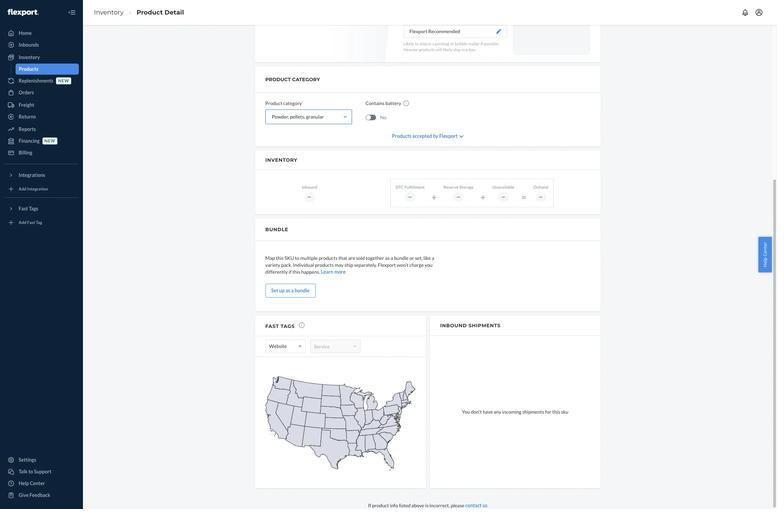 Task type: describe. For each thing, give the bounding box(es) containing it.
help inside help center link
[[19, 481, 29, 487]]

likely
[[443, 47, 453, 52]]

dtc
[[396, 185, 404, 190]]

product for product detail
[[137, 9, 163, 16]]

to inside map this sku to multiple products that are sold together as a bundle or set, like a variety pack. individual products may ship separately. flexport won't charge you differently if this happens.
[[295, 255, 300, 261]]

happens.
[[301, 269, 320, 275]]

pellets,
[[290, 114, 305, 120]]

open account menu image
[[755, 8, 764, 17]]

tag
[[36, 220, 42, 225]]

incoming
[[503, 409, 522, 415]]

individual
[[293, 262, 314, 268]]

product detail link
[[137, 9, 184, 16]]

above
[[412, 503, 425, 509]]

learn
[[321, 269, 334, 275]]

inbounds
[[19, 42, 39, 48]]

contains
[[366, 100, 385, 106]]

inbound for inbound shipments
[[441, 323, 467, 329]]

more
[[334, 269, 346, 275]]

fast tags inside 'dropdown button'
[[19, 206, 38, 212]]

returns
[[19, 114, 36, 120]]

add fast tag
[[19, 220, 42, 225]]

flexport logo image
[[8, 9, 39, 16]]

mailer
[[468, 41, 480, 46]]

map
[[265, 255, 275, 261]]

products link
[[15, 64, 79, 75]]

=
[[522, 192, 527, 202]]

set up as a bundle button
[[265, 284, 316, 298]]

support
[[34, 469, 51, 475]]

1 horizontal spatial ship
[[420, 41, 427, 46]]

you
[[462, 409, 470, 415]]

1 + from the left
[[432, 192, 437, 202]]

give feedback
[[19, 493, 50, 498]]

add for add fast tag
[[19, 220, 26, 225]]

2 vertical spatial fast
[[265, 323, 279, 330]]

give feedback button
[[4, 490, 79, 501]]

― for dtc fulfillment
[[408, 195, 413, 200]]

help inside help center button
[[763, 258, 769, 267]]

bubble
[[455, 41, 468, 46]]

contact us button
[[466, 502, 488, 509]]

map this sku to multiple products that are sold together as a bundle or set, like a variety pack. individual products may ship separately. flexport won't charge you differently if this happens.
[[265, 255, 435, 275]]

set up as a bundle
[[271, 288, 310, 294]]

home link
[[4, 28, 79, 39]]

don't
[[471, 409, 482, 415]]

1 vertical spatial products
[[319, 255, 338, 261]]

replenishments
[[19, 78, 53, 84]]

you don't have any incoming shipments for this sku
[[462, 409, 569, 415]]

detail
[[165, 9, 184, 16]]

flexport inside map this sku to multiple products that are sold together as a bundle or set, like a variety pack. individual products may ship separately. flexport won't charge you differently if this happens.
[[378, 262, 396, 268]]

2 vertical spatial this
[[553, 409, 561, 415]]

info
[[390, 503, 398, 509]]

settings
[[19, 457, 36, 463]]

talk to support button
[[4, 467, 79, 478]]

0 horizontal spatial in
[[428, 41, 432, 46]]

a left "polybag"
[[432, 41, 434, 46]]

learn more
[[321, 269, 346, 275]]

to for ship
[[415, 41, 419, 46]]

a inside button
[[291, 288, 294, 294]]

1 vertical spatial fast
[[27, 220, 35, 225]]

add integration link
[[4, 184, 79, 195]]

possible.
[[484, 41, 500, 46]]

us
[[483, 503, 488, 509]]

― for inbound
[[307, 195, 312, 200]]

heavier
[[404, 47, 418, 52]]

separately.
[[354, 262, 377, 268]]

home
[[19, 30, 32, 36]]

powder,
[[272, 114, 289, 120]]

pack.
[[281, 262, 292, 268]]

talk
[[19, 469, 27, 475]]

financing
[[19, 138, 40, 144]]

battery
[[386, 100, 401, 106]]

products accepted by flexport
[[392, 133, 458, 139]]

incorrect,
[[430, 503, 450, 509]]

2 + from the left
[[481, 192, 486, 202]]

product for product category
[[265, 100, 283, 106]]

product detail
[[137, 9, 184, 16]]

add fast tag link
[[4, 217, 79, 228]]

fulfillment
[[405, 185, 425, 190]]

help center inside button
[[763, 242, 769, 267]]

feedback
[[30, 493, 50, 498]]

unavailable
[[493, 185, 515, 190]]

product category
[[265, 76, 320, 83]]

as inside map this sku to multiple products that are sold together as a bundle or set, like a variety pack. individual products may ship separately. flexport won't charge you differently if this happens.
[[385, 255, 390, 261]]

multiple
[[301, 255, 318, 261]]

orders link
[[4, 87, 79, 98]]

likely to ship in a polybag or bubble mailer if possible. heavier products will likely ship in a box.
[[404, 41, 500, 52]]

accepted
[[413, 133, 432, 139]]

freight
[[19, 102, 34, 108]]

listed
[[399, 503, 411, 509]]

breadcrumbs navigation
[[89, 2, 190, 23]]

sold
[[356, 255, 365, 261]]

may
[[335, 262, 344, 268]]

you
[[425, 262, 433, 268]]

products inside likely to ship in a polybag or bubble mailer if possible. heavier products will likely ship in a box.
[[419, 47, 435, 52]]

inventory link inside breadcrumbs 'navigation'
[[94, 9, 124, 16]]

please
[[451, 503, 465, 509]]

reports
[[19, 126, 36, 132]]

0 horizontal spatial inventory
[[19, 54, 40, 60]]

contains battery
[[366, 100, 401, 106]]

help center link
[[4, 478, 79, 489]]

as inside button
[[286, 288, 290, 294]]

freight link
[[4, 100, 79, 111]]

bundle inside map this sku to multiple products that are sold together as a bundle or set, like a variety pack. individual products may ship separately. flexport won't charge you differently if this happens.
[[394, 255, 409, 261]]

have
[[483, 409, 493, 415]]



Task type: locate. For each thing, give the bounding box(es) containing it.
add integration
[[19, 187, 48, 192]]

fast tags
[[19, 206, 38, 212], [265, 323, 295, 330]]

to right likely at right top
[[415, 41, 419, 46]]

0 horizontal spatial if
[[289, 269, 292, 275]]

won't
[[397, 262, 409, 268]]

this down "individual"
[[293, 269, 301, 275]]

0 vertical spatial to
[[415, 41, 419, 46]]

1 horizontal spatial as
[[385, 255, 390, 261]]

inventory link
[[94, 9, 124, 16], [4, 52, 79, 63]]

2 vertical spatial flexport
[[378, 262, 396, 268]]

1 horizontal spatial fast tags
[[265, 323, 295, 330]]

0 vertical spatial this
[[276, 255, 284, 261]]

1 vertical spatial flexport
[[440, 133, 458, 139]]

flexport down together
[[378, 262, 396, 268]]

0 vertical spatial help
[[763, 258, 769, 267]]

1 ― from the left
[[307, 195, 312, 200]]

2 horizontal spatial to
[[415, 41, 419, 46]]

if right mailer on the top right of page
[[481, 41, 483, 46]]

if down pack.
[[289, 269, 292, 275]]

returns link
[[4, 111, 79, 122]]

reserve
[[444, 185, 459, 190]]

1 horizontal spatial this
[[293, 269, 301, 275]]

1 horizontal spatial to
[[295, 255, 300, 261]]

fast tags up add fast tag
[[19, 206, 38, 212]]

open notifications image
[[742, 8, 750, 17]]

like
[[424, 255, 431, 261]]

in down bubble at top
[[462, 47, 465, 52]]

1 vertical spatial inventory link
[[4, 52, 79, 63]]

ship
[[420, 41, 427, 46], [454, 47, 461, 52], [345, 262, 353, 268]]

1 vertical spatial help
[[19, 481, 29, 487]]

bundle
[[394, 255, 409, 261], [295, 288, 310, 294]]

tags up website
[[281, 323, 295, 330]]

1 horizontal spatial products
[[392, 133, 412, 139]]

billing link
[[4, 147, 79, 158]]

fast tags up website
[[265, 323, 295, 330]]

― for reserve storage
[[457, 195, 461, 200]]

by
[[433, 133, 439, 139]]

set
[[271, 288, 278, 294]]

0 horizontal spatial help center
[[19, 481, 45, 487]]

a right like
[[432, 255, 435, 261]]

2 ― from the left
[[408, 195, 413, 200]]

1 horizontal spatial if
[[481, 41, 483, 46]]

1 vertical spatial in
[[462, 47, 465, 52]]

1 horizontal spatial center
[[763, 242, 769, 256]]

1 vertical spatial products
[[392, 133, 412, 139]]

1 horizontal spatial product
[[265, 100, 283, 106]]

1 vertical spatial fast tags
[[265, 323, 295, 330]]

ship right likely at right top
[[420, 41, 427, 46]]

bundle up the won't
[[394, 255, 409, 261]]

if inside likely to ship in a polybag or bubble mailer if possible. heavier products will likely ship in a box.
[[481, 41, 483, 46]]

1 horizontal spatial +
[[481, 192, 486, 202]]

contact
[[466, 503, 482, 509]]

0 horizontal spatial +
[[432, 192, 437, 202]]

is
[[425, 503, 429, 509]]

inbound for inbound
[[302, 185, 317, 190]]

or up likely
[[450, 41, 454, 46]]

a right "up" at the bottom left of page
[[291, 288, 294, 294]]

talk to support
[[19, 469, 51, 475]]

any
[[494, 409, 502, 415]]

products up may
[[319, 255, 338, 261]]

0 vertical spatial center
[[763, 242, 769, 256]]

0 vertical spatial product
[[137, 9, 163, 16]]

new down products link
[[58, 78, 69, 84]]

1 vertical spatial bundle
[[295, 288, 310, 294]]

flexport up likely at right top
[[410, 28, 428, 34]]

center inside button
[[763, 242, 769, 256]]

2 horizontal spatial ship
[[454, 47, 461, 52]]

0 horizontal spatial ship
[[345, 262, 353, 268]]

product left the detail
[[137, 9, 163, 16]]

fast
[[19, 206, 28, 212], [27, 220, 35, 225], [265, 323, 279, 330]]

1 vertical spatial ship
[[454, 47, 461, 52]]

settings link
[[4, 455, 79, 466]]

―
[[307, 195, 312, 200], [408, 195, 413, 200], [457, 195, 461, 200], [502, 195, 506, 200], [539, 195, 543, 200]]

box.
[[469, 47, 476, 52]]

are
[[348, 255, 355, 261]]

0 vertical spatial bundle
[[394, 255, 409, 261]]

0 vertical spatial inbound
[[302, 185, 317, 190]]

0 vertical spatial in
[[428, 41, 432, 46]]

this left sku
[[276, 255, 284, 261]]

products left will
[[419, 47, 435, 52]]

tags up add fast tag
[[29, 206, 38, 212]]

0 horizontal spatial inbound
[[302, 185, 317, 190]]

to inside button
[[28, 469, 33, 475]]

flexport
[[410, 28, 428, 34], [440, 133, 458, 139], [378, 262, 396, 268]]

fast left tag
[[27, 220, 35, 225]]

if product info listed above is incorrect, please contact us
[[368, 503, 488, 509]]

1 vertical spatial inbound
[[441, 323, 467, 329]]

recommended
[[429, 28, 460, 34]]

products for products accepted by flexport
[[392, 133, 412, 139]]

1 horizontal spatial or
[[450, 41, 454, 46]]

flexport recommended button
[[404, 25, 507, 38]]

integration
[[27, 187, 48, 192]]

integrations
[[19, 172, 45, 178]]

if inside map this sku to multiple products that are sold together as a bundle or set, like a variety pack. individual products may ship separately. flexport won't charge you differently if this happens.
[[289, 269, 292, 275]]

+
[[432, 192, 437, 202], [481, 192, 486, 202]]

products for products
[[19, 66, 38, 72]]

products left accepted at the right
[[392, 133, 412, 139]]

2 horizontal spatial inventory
[[265, 157, 298, 163]]

1 vertical spatial this
[[293, 269, 301, 275]]

learn more button
[[321, 269, 346, 276]]

to inside likely to ship in a polybag or bubble mailer if possible. heavier products will likely ship in a box.
[[415, 41, 419, 46]]

1 vertical spatial or
[[410, 255, 414, 261]]

0 horizontal spatial products
[[19, 66, 38, 72]]

2 vertical spatial inventory
[[265, 157, 298, 163]]

bundle inside button
[[295, 288, 310, 294]]

2 vertical spatial products
[[315, 262, 334, 268]]

in left "polybag"
[[428, 41, 432, 46]]

0 vertical spatial flexport
[[410, 28, 428, 34]]

inventory inside breadcrumbs 'navigation'
[[94, 9, 124, 16]]

0 vertical spatial products
[[19, 66, 38, 72]]

add for add integration
[[19, 187, 26, 192]]

pen image
[[497, 29, 501, 34]]

reports link
[[4, 124, 79, 135]]

to right sku
[[295, 255, 300, 261]]

0 horizontal spatial new
[[44, 139, 55, 144]]

for
[[545, 409, 552, 415]]

1 vertical spatial to
[[295, 255, 300, 261]]

add inside add integration link
[[19, 187, 26, 192]]

reserve storage
[[444, 185, 474, 190]]

website
[[269, 343, 287, 349]]

1 horizontal spatial flexport
[[410, 28, 428, 34]]

tags inside 'dropdown button'
[[29, 206, 38, 212]]

0 horizontal spatial tags
[[29, 206, 38, 212]]

3 ― from the left
[[457, 195, 461, 200]]

add left 'integration'
[[19, 187, 26, 192]]

that
[[339, 255, 347, 261]]

or
[[450, 41, 454, 46], [410, 255, 414, 261]]

or left set, at the bottom right of page
[[410, 255, 414, 261]]

tags
[[29, 206, 38, 212], [281, 323, 295, 330]]

0 horizontal spatial as
[[286, 288, 290, 294]]

to right the 'talk'
[[28, 469, 33, 475]]

1 horizontal spatial inventory link
[[94, 9, 124, 16]]

bundle
[[265, 226, 289, 233]]

close navigation image
[[68, 8, 76, 17]]

add left tag
[[19, 220, 26, 225]]

new for replenishments
[[58, 78, 69, 84]]

flexport right by
[[440, 133, 458, 139]]

in
[[428, 41, 432, 46], [462, 47, 465, 52]]

help center button
[[759, 237, 772, 273]]

0 horizontal spatial center
[[30, 481, 45, 487]]

0 vertical spatial new
[[58, 78, 69, 84]]

0 horizontal spatial fast tags
[[19, 206, 38, 212]]

onhand
[[534, 185, 549, 190]]

a right together
[[391, 255, 393, 261]]

1 vertical spatial center
[[30, 481, 45, 487]]

fast up website
[[265, 323, 279, 330]]

0 vertical spatial inventory link
[[94, 9, 124, 16]]

1 vertical spatial add
[[19, 220, 26, 225]]

chevron down image
[[460, 134, 464, 139]]

no
[[380, 115, 387, 120]]

0 vertical spatial add
[[19, 187, 26, 192]]

new for financing
[[44, 139, 55, 144]]

or inside map this sku to multiple products that are sold together as a bundle or set, like a variety pack. individual products may ship separately. flexport won't charge you differently if this happens.
[[410, 255, 414, 261]]

shipments
[[523, 409, 545, 415]]

products up learn
[[315, 262, 334, 268]]

if
[[368, 503, 371, 509]]

as right together
[[385, 255, 390, 261]]

0 horizontal spatial flexport
[[378, 262, 396, 268]]

2 horizontal spatial this
[[553, 409, 561, 415]]

a left box.
[[466, 47, 468, 52]]

this right for
[[553, 409, 561, 415]]

variety
[[265, 262, 280, 268]]

0 vertical spatial as
[[385, 255, 390, 261]]

product
[[372, 503, 389, 509]]

up
[[279, 288, 285, 294]]

fast up add fast tag
[[19, 206, 28, 212]]

sku
[[561, 409, 569, 415]]

1 vertical spatial if
[[289, 269, 292, 275]]

0 horizontal spatial this
[[276, 255, 284, 261]]

1 vertical spatial as
[[286, 288, 290, 294]]

help center
[[763, 242, 769, 267], [19, 481, 45, 487]]

to for support
[[28, 469, 33, 475]]

4 ― from the left
[[502, 195, 506, 200]]

ship inside map this sku to multiple products that are sold together as a bundle or set, like a variety pack. individual products may ship separately. flexport won't charge you differently if this happens.
[[345, 262, 353, 268]]

0 horizontal spatial or
[[410, 255, 414, 261]]

differently
[[265, 269, 288, 275]]

0 horizontal spatial inventory link
[[4, 52, 79, 63]]

1 add from the top
[[19, 187, 26, 192]]

category
[[283, 100, 302, 106]]

bundle right "up" at the bottom left of page
[[295, 288, 310, 294]]

1 horizontal spatial inbound
[[441, 323, 467, 329]]

1 vertical spatial inventory
[[19, 54, 40, 60]]

0 horizontal spatial product
[[137, 9, 163, 16]]

0 vertical spatial if
[[481, 41, 483, 46]]

0 vertical spatial help center
[[763, 242, 769, 267]]

ship down bubble at top
[[454, 47, 461, 52]]

1 vertical spatial new
[[44, 139, 55, 144]]

products up replenishments
[[19, 66, 38, 72]]

0 vertical spatial products
[[419, 47, 435, 52]]

inbound shipments
[[441, 323, 501, 329]]

2 vertical spatial to
[[28, 469, 33, 475]]

ship down are
[[345, 262, 353, 268]]

0 horizontal spatial to
[[28, 469, 33, 475]]

orders
[[19, 90, 34, 95]]

1 horizontal spatial in
[[462, 47, 465, 52]]

1 horizontal spatial inventory
[[94, 9, 124, 16]]

dtc fulfillment
[[396, 185, 425, 190]]

0 vertical spatial or
[[450, 41, 454, 46]]

0 vertical spatial inventory
[[94, 9, 124, 16]]

new
[[58, 78, 69, 84], [44, 139, 55, 144]]

1 horizontal spatial new
[[58, 78, 69, 84]]

0 vertical spatial tags
[[29, 206, 38, 212]]

5 ― from the left
[[539, 195, 543, 200]]

product inside breadcrumbs 'navigation'
[[137, 9, 163, 16]]

― for onhand
[[539, 195, 543, 200]]

add
[[19, 187, 26, 192], [19, 220, 26, 225]]

likely
[[404, 41, 414, 46]]

shipments
[[469, 323, 501, 329]]

0 vertical spatial ship
[[420, 41, 427, 46]]

website option
[[269, 341, 287, 352]]

0 horizontal spatial help
[[19, 481, 29, 487]]

product up 'powder,'
[[265, 100, 283, 106]]

set,
[[415, 255, 423, 261]]

0 vertical spatial fast tags
[[19, 206, 38, 212]]

0 horizontal spatial bundle
[[295, 288, 310, 294]]

give
[[19, 493, 29, 498]]

products
[[419, 47, 435, 52], [319, 255, 338, 261], [315, 262, 334, 268]]

together
[[366, 255, 384, 261]]

add inside add fast tag link
[[19, 220, 26, 225]]

new down reports "link"
[[44, 139, 55, 144]]

category
[[292, 76, 320, 83]]

0 vertical spatial fast
[[19, 206, 28, 212]]

or inside likely to ship in a polybag or bubble mailer if possible. heavier products will likely ship in a box.
[[450, 41, 454, 46]]

1 horizontal spatial help center
[[763, 242, 769, 267]]

2 add from the top
[[19, 220, 26, 225]]

flexport inside button
[[410, 28, 428, 34]]

fast inside 'dropdown button'
[[19, 206, 28, 212]]

1 vertical spatial tags
[[281, 323, 295, 330]]

as right "up" at the bottom left of page
[[286, 288, 290, 294]]

storage
[[460, 185, 474, 190]]

1 horizontal spatial help
[[763, 258, 769, 267]]

1 horizontal spatial bundle
[[394, 255, 409, 261]]

2 horizontal spatial flexport
[[440, 133, 458, 139]]

― for unavailable
[[502, 195, 506, 200]]

1 vertical spatial product
[[265, 100, 283, 106]]

1 vertical spatial help center
[[19, 481, 45, 487]]

2 vertical spatial ship
[[345, 262, 353, 268]]

1 horizontal spatial tags
[[281, 323, 295, 330]]



Task type: vqa. For each thing, say whether or not it's contained in the screenshot.
Reserve Storage ―
yes



